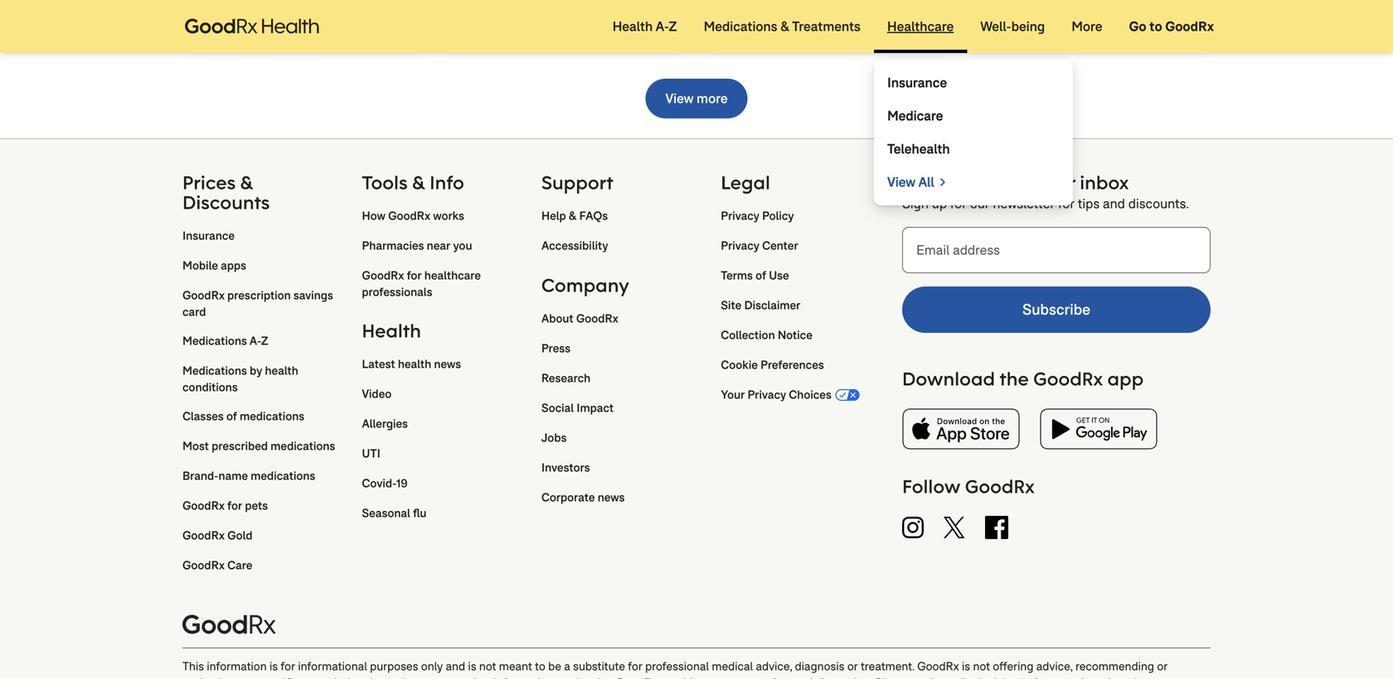 Task type: vqa. For each thing, say whether or not it's contained in the screenshot.
"Social Impact"
yes



Task type: describe. For each thing, give the bounding box(es) containing it.
card
[[182, 305, 206, 320]]

prescription inside goodrx prescription savings card
[[227, 288, 291, 303]]

brand-name medications
[[182, 469, 315, 484]]

site disclaimer
[[721, 298, 800, 313]]

up
[[932, 195, 947, 213]]

prescribed
[[212, 439, 268, 454]]

privacy policy link
[[721, 208, 794, 225]]

medications for medications a-z
[[182, 334, 247, 349]]

health inside the medications by health conditions
[[265, 364, 298, 379]]

health a-z button
[[599, 0, 690, 53]]

collection notice link
[[721, 328, 812, 344]]

a- for medications
[[249, 334, 261, 349]]

goodrx gold
[[182, 529, 252, 544]]

near
[[427, 238, 450, 254]]

download the goodrx app
[[902, 367, 1144, 391]]

a- for health
[[655, 18, 669, 35]]

access_time 1:20
[[982, 7, 1026, 24]]

health a-z
[[612, 18, 677, 35]]

written for written by rachel feaster, pharmd, bcop, bcps
[[196, 0, 234, 8]]

most prescribed medications
[[182, 439, 335, 454]]

latest health news
[[362, 357, 461, 372]]

medications a-z
[[182, 334, 268, 349]]

subscribe button
[[902, 287, 1211, 333]]

medications for classes of medications
[[240, 409, 304, 425]]

and inside the 'good news for your inbox sign up for our newsletter for tips and discounts.'
[[1103, 195, 1125, 213]]

follow goodrx
[[902, 475, 1035, 499]]

Email address text field
[[902, 227, 1211, 274]]

care
[[227, 558, 252, 574]]

center
[[762, 238, 798, 254]]

the inside this information is for informational purposes only and is not meant to be a substitute for professional medical advice, diagnosis or treatment. goodrx is not offering advice, recommending or endorsing any specific prescription drug, pharmacy or other information on the site. goodrx provides no warranty for any information. please seek medical advice before starting, changing o
[[572, 676, 589, 680]]

company
[[541, 273, 629, 297]]

bcps
[[232, 10, 262, 25]]

apps
[[221, 258, 246, 274]]

news inside 'latest health news' link
[[434, 357, 461, 372]]

1 horizontal spatial or
[[847, 660, 858, 675]]

help & faqs link
[[541, 208, 608, 225]]

by for rachel
[[237, 0, 250, 8]]

2 horizontal spatial or
[[1157, 660, 1168, 675]]

austin
[[515, 10, 548, 25]]

support navigation
[[541, 170, 702, 255]]

news for corporate
[[598, 490, 625, 506]]

for right "substitute"
[[628, 660, 642, 675]]

medications for medications by health conditions
[[182, 364, 247, 379]]

pharmacies
[[362, 238, 424, 254]]

advice
[[984, 676, 1018, 680]]

to inside 'link'
[[1149, 18, 1162, 35]]

legal navigation
[[721, 170, 882, 405]]

for right up
[[950, 195, 967, 213]]

for up specific on the bottom
[[281, 660, 295, 675]]

insurance for medicare
[[887, 74, 947, 92]]

more button
[[1058, 0, 1116, 53]]

inbox
[[1080, 170, 1129, 194]]

a
[[564, 660, 570, 675]]

seasonal flu link
[[362, 506, 427, 522]]

how
[[362, 209, 385, 224]]

go to goodrx link
[[1116, 0, 1227, 53]]

privacy for privacy center
[[721, 238, 759, 254]]

1 advice, from the left
[[756, 660, 792, 675]]

endorsing
[[182, 676, 234, 680]]

informational
[[298, 660, 367, 675]]

go to goodrx
[[1129, 18, 1214, 35]]

& for help
[[569, 209, 577, 224]]

goodrx right "site."
[[616, 676, 658, 680]]

goodrx right follow
[[965, 475, 1035, 499]]

goodrx for pets link
[[182, 498, 268, 515]]

changing
[[1102, 676, 1150, 680]]

covid-
[[362, 476, 396, 492]]

by for austin
[[499, 10, 512, 25]]

insurance link for mobile apps
[[182, 228, 235, 245]]

more
[[697, 90, 728, 107]]

address
[[953, 242, 1000, 259]]

latest health news link
[[362, 357, 461, 373]]

for right warranty
[[771, 676, 786, 680]]

subscribe
[[1022, 300, 1090, 320]]

of for terms
[[756, 268, 766, 284]]

and inside this information is for informational purposes only and is not meant to be a substitute for professional medical advice, diagnosis or treatment. goodrx is not offering advice, recommending or endorsing any specific prescription drug, pharmacy or other information on the site. goodrx provides no warranty for any information. please seek medical advice before starting, changing o
[[446, 660, 465, 675]]

to inside this information is for informational purposes only and is not meant to be a substitute for professional medical advice, diagnosis or treatment. goodrx is not offering advice, recommending or endorsing any specific prescription drug, pharmacy or other information on the site. goodrx provides no warranty for any information. please seek medical advice before starting, changing o
[[535, 660, 545, 675]]

flu
[[413, 506, 427, 522]]

& for tools
[[412, 170, 425, 194]]

newsletter
[[993, 195, 1055, 213]]

uti
[[362, 447, 380, 462]]

well-
[[980, 18, 1011, 35]]

view more
[[665, 90, 728, 107]]

terms
[[721, 268, 753, 284]]

tools & info navigation
[[362, 170, 523, 301]]

choices
[[789, 388, 832, 403]]

1 horizontal spatial the
[[999, 367, 1029, 391]]

2 advice, from the left
[[1036, 660, 1073, 675]]

jobs link
[[541, 430, 567, 447]]

legal
[[721, 170, 770, 194]]

classes of medications link
[[182, 409, 304, 425]]

terms of use link
[[721, 268, 789, 284]]

insurance link for medicare
[[887, 73, 1060, 93]]

access_time
[[982, 7, 998, 24]]

sign
[[902, 195, 929, 213]]

this
[[182, 660, 204, 675]]

written by sarah gupta, md
[[720, 10, 866, 25]]

medicare
[[887, 107, 943, 125]]

medications for medications & treatments
[[704, 18, 777, 35]]

faqs
[[579, 209, 608, 224]]

social
[[541, 401, 574, 416]]

2 not from the left
[[973, 660, 990, 675]]

seek
[[913, 676, 937, 680]]

feaster,
[[292, 0, 332, 8]]

cookie
[[721, 358, 758, 373]]

please
[[875, 676, 910, 680]]

goodrx right the go
[[1165, 18, 1214, 35]]

treatment.
[[861, 660, 914, 675]]

corporate news
[[541, 490, 625, 506]]

most prescribed medications link
[[182, 439, 335, 455]]

accessibility
[[541, 238, 608, 254]]

0 horizontal spatial or
[[450, 676, 461, 680]]

& for prices
[[240, 170, 253, 194]]

starting,
[[1057, 676, 1099, 680]]

view for view all chevron_right
[[887, 174, 916, 191]]

brand-name medications link
[[182, 468, 315, 485]]

covid-19
[[362, 476, 408, 492]]

0 vertical spatial information
[[207, 660, 267, 675]]

professionals
[[362, 285, 432, 300]]

view more button
[[645, 79, 748, 119]]

drug,
[[366, 676, 392, 680]]

professional
[[645, 660, 709, 675]]

medications & treatments
[[704, 18, 861, 35]]



Task type: locate. For each thing, give the bounding box(es) containing it.
insurance up medicare
[[887, 74, 947, 92]]

0 horizontal spatial any
[[237, 676, 256, 680]]

1 horizontal spatial is
[[468, 660, 476, 675]]

more
[[1071, 18, 1102, 35]]

written by rachel feaster, pharmd, bcop, bcps link
[[179, 0, 428, 42]]

insurance inside prices & discounts navigation
[[182, 228, 235, 244]]

not up other
[[479, 660, 496, 675]]

dialog
[[0, 0, 1393, 680]]

2 vertical spatial medications
[[251, 469, 315, 484]]

tools
[[362, 170, 408, 194]]

prices & discounts navigation
[[182, 170, 343, 575]]

goodrx logo image
[[182, 615, 276, 635]]

works
[[433, 209, 464, 224]]

& right prices
[[240, 170, 253, 194]]

preferences
[[760, 358, 824, 373]]

healthcare
[[887, 18, 954, 35]]

health
[[612, 18, 653, 35], [362, 319, 421, 343]]

view inside healthcare menu
[[887, 174, 916, 191]]

written up 'bcop,'
[[196, 0, 234, 8]]

cookie preferences
[[721, 358, 824, 373]]

z inside prices & discounts navigation
[[261, 334, 268, 349]]

0 vertical spatial a-
[[655, 18, 669, 35]]

0 horizontal spatial a-
[[249, 334, 261, 349]]

0 vertical spatial the
[[999, 367, 1029, 391]]

0 horizontal spatial news
[[434, 357, 461, 372]]

news for good
[[955, 170, 1002, 194]]

your
[[1036, 170, 1075, 194]]

info
[[430, 170, 464, 194]]

goodrx down company
[[576, 311, 618, 327]]

z for medications a-z
[[261, 334, 268, 349]]

0 vertical spatial medications
[[240, 409, 304, 425]]

0 vertical spatial prescription
[[227, 288, 291, 303]]

medications up brand-name medications
[[271, 439, 335, 454]]

the right on
[[572, 676, 589, 680]]

medications for most prescribed medications
[[271, 439, 335, 454]]

not up advice in the bottom right of the page
[[973, 660, 990, 675]]

medications inside popup button
[[704, 18, 777, 35]]

1 vertical spatial news
[[434, 357, 461, 372]]

medications up most prescribed medications
[[240, 409, 304, 425]]

medications up more
[[704, 18, 777, 35]]

goodrx prescription savings card link
[[182, 288, 343, 321]]

written for written by sarah gupta, md
[[720, 10, 758, 25]]

1 horizontal spatial insurance
[[887, 74, 947, 92]]

goodrx health image
[[176, 9, 328, 44]]

corporate
[[541, 490, 595, 506]]

of left use
[[756, 268, 766, 284]]

goodrx left app
[[1033, 367, 1103, 391]]

goodrx for healthcare professionals
[[362, 268, 484, 300]]

view
[[665, 90, 694, 107], [887, 174, 916, 191]]

press
[[541, 341, 571, 357]]

by up 'bcps'
[[237, 0, 250, 8]]

social impact
[[541, 401, 614, 416]]

0 vertical spatial health
[[612, 18, 653, 35]]

of inside legal navigation
[[756, 268, 766, 284]]

telehealth link
[[887, 139, 1060, 159]]

0 vertical spatial of
[[756, 268, 766, 284]]

goodrx up card
[[182, 288, 225, 303]]

medications inside the medications by health conditions
[[182, 364, 247, 379]]

a- inside "dropdown button"
[[655, 18, 669, 35]]

insurance link up the mobile apps
[[182, 228, 235, 245]]

written by austin ulrich, pharmd, bcacp
[[458, 10, 673, 25]]

of inside prices & discounts navigation
[[226, 409, 237, 425]]

or right recommending on the right bottom of the page
[[1157, 660, 1168, 675]]

goodrx down goodrx gold link
[[182, 558, 225, 574]]

view left more
[[665, 90, 694, 107]]

0 horizontal spatial health
[[362, 319, 421, 343]]

1 horizontal spatial any
[[789, 676, 807, 680]]

site disclaimer link
[[721, 298, 800, 314]]

insurance link inside prices & discounts navigation
[[182, 228, 235, 245]]

privacy for privacy policy
[[721, 209, 759, 224]]

use
[[769, 268, 789, 284]]

on
[[556, 676, 570, 680]]

0 vertical spatial view
[[665, 90, 694, 107]]

goodrx up professionals
[[362, 268, 404, 284]]

view inside button
[[665, 90, 694, 107]]

and
[[1103, 195, 1125, 213], [446, 660, 465, 675]]

mobile apps
[[182, 258, 246, 274]]

0 horizontal spatial advice,
[[756, 660, 792, 675]]

collection
[[721, 328, 775, 343]]

a- inside prices & discounts navigation
[[249, 334, 261, 349]]

2 vertical spatial news
[[598, 490, 625, 506]]

insurance link inside healthcare menu
[[887, 73, 1060, 93]]

medications & treatments button
[[690, 0, 874, 53]]

mobile
[[182, 258, 218, 274]]

1 is from the left
[[270, 660, 278, 675]]

1 vertical spatial to
[[535, 660, 545, 675]]

1 not from the left
[[479, 660, 496, 675]]

prescription down informational
[[301, 676, 363, 680]]

for up newsletter
[[1007, 170, 1031, 194]]

2 is from the left
[[468, 660, 476, 675]]

0 horizontal spatial not
[[479, 660, 496, 675]]

0 horizontal spatial insurance link
[[182, 228, 235, 245]]

and right only
[[446, 660, 465, 675]]

1 horizontal spatial health
[[398, 357, 431, 372]]

goodrx
[[1165, 18, 1214, 35], [388, 209, 430, 224], [362, 268, 404, 284], [182, 288, 225, 303], [576, 311, 618, 327], [1033, 367, 1103, 391], [965, 475, 1035, 499], [182, 499, 225, 514], [182, 529, 225, 544], [182, 558, 225, 574], [917, 660, 959, 675], [616, 676, 658, 680]]

0 vertical spatial medical
[[712, 660, 753, 675]]

0 vertical spatial medications
[[704, 18, 777, 35]]

1 horizontal spatial to
[[1149, 18, 1162, 35]]

medications down card
[[182, 334, 247, 349]]

1 vertical spatial z
[[261, 334, 268, 349]]

goodrx inside company navigation
[[576, 311, 618, 327]]

by left sarah
[[761, 10, 774, 25]]

view for view more
[[665, 90, 694, 107]]

pharmd, for feaster,
[[335, 0, 380, 8]]

privacy down cookie preferences link
[[747, 388, 786, 403]]

about
[[541, 311, 573, 327]]

pharmd, right feaster, at top
[[335, 0, 380, 8]]

& left info
[[412, 170, 425, 194]]

for left the pets
[[227, 499, 242, 514]]

0 horizontal spatial written
[[196, 0, 234, 8]]

is up specific on the bottom
[[270, 660, 278, 675]]

0 vertical spatial to
[[1149, 18, 1162, 35]]

health right the by
[[265, 364, 298, 379]]

and down inbox
[[1103, 195, 1125, 213]]

health inside "dropdown button"
[[612, 18, 653, 35]]

news up our
[[955, 170, 1002, 194]]

prescription inside this information is for informational purposes only and is not meant to be a substitute for professional medical advice, diagnosis or treatment. goodrx is not offering advice, recommending or endorsing any specific prescription drug, pharmacy or other information on the site. goodrx provides no warranty for any information. please seek medical advice before starting, changing o
[[301, 676, 363, 680]]

1 vertical spatial prescription
[[301, 676, 363, 680]]

0 vertical spatial pharmd,
[[335, 0, 380, 8]]

written left sarah
[[720, 10, 758, 25]]

& inside prices & discounts
[[240, 170, 253, 194]]

written for written by austin ulrich, pharmd, bcacp
[[458, 10, 496, 25]]

is up other
[[468, 660, 476, 675]]

z up view more button
[[669, 18, 677, 35]]

medications by health conditions link
[[182, 363, 343, 396]]

good news for your inbox sign up for our newsletter for tips and discounts.
[[902, 170, 1189, 213]]

for left tips
[[1058, 195, 1075, 213]]

0 horizontal spatial view
[[665, 90, 694, 107]]

a- up view more button
[[655, 18, 669, 35]]

health right the ulrich,
[[612, 18, 653, 35]]

to left 'be'
[[535, 660, 545, 675]]

download
[[902, 367, 995, 391]]

by for sarah
[[761, 10, 774, 25]]

latest
[[362, 357, 395, 372]]

md
[[847, 10, 866, 25]]

health inside 'latest health news' link
[[398, 357, 431, 372]]

0 vertical spatial z
[[669, 18, 677, 35]]

0 horizontal spatial health
[[265, 364, 298, 379]]

1 vertical spatial medications
[[182, 334, 247, 349]]

goodrx inside goodrx for healthcare professionals
[[362, 268, 404, 284]]

medications down most prescribed medications link
[[251, 469, 315, 484]]

written left the austin
[[458, 10, 496, 25]]

advice, up warranty
[[756, 660, 792, 675]]

health right latest
[[398, 357, 431, 372]]

prices
[[182, 170, 236, 194]]

goodrx inside goodrx prescription savings card
[[182, 288, 225, 303]]

0 horizontal spatial of
[[226, 409, 237, 425]]

0 horizontal spatial by
[[237, 0, 250, 8]]

by inside written by rachel feaster, pharmd, bcop, bcps
[[237, 0, 250, 8]]

well-being button
[[967, 0, 1058, 53]]

1 horizontal spatial prescription
[[301, 676, 363, 680]]

1 horizontal spatial medical
[[940, 676, 981, 680]]

tools & info
[[362, 170, 464, 194]]

0 horizontal spatial to
[[535, 660, 545, 675]]

privacy up terms
[[721, 238, 759, 254]]

0 horizontal spatial and
[[446, 660, 465, 675]]

of for classes
[[226, 409, 237, 425]]

healthcare menu
[[874, 60, 1073, 206]]

health for health a-z
[[612, 18, 653, 35]]

0 horizontal spatial pharmd,
[[335, 0, 380, 8]]

0 horizontal spatial is
[[270, 660, 278, 675]]

1 horizontal spatial news
[[598, 490, 625, 506]]

pharmd, inside written by rachel feaster, pharmd, bcop, bcps
[[335, 0, 380, 8]]

2 horizontal spatial by
[[761, 10, 774, 25]]

is left offering
[[962, 660, 970, 675]]

insurance link up 'medicare' link
[[887, 73, 1060, 93]]

health for health
[[362, 319, 421, 343]]

goodrx up pharmacies near you
[[388, 209, 430, 224]]

1 vertical spatial a-
[[249, 334, 261, 349]]

0 horizontal spatial information
[[207, 660, 267, 675]]

any left specific on the bottom
[[237, 676, 256, 680]]

your privacy choices link
[[721, 387, 860, 404]]

written inside written by austin ulrich, pharmd, bcacp link
[[458, 10, 496, 25]]

not
[[479, 660, 496, 675], [973, 660, 990, 675]]

& for medications
[[780, 18, 789, 35]]

1 horizontal spatial not
[[973, 660, 990, 675]]

how goodrx works link
[[362, 208, 464, 225]]

our
[[970, 195, 990, 213]]

news right corporate
[[598, 490, 625, 506]]

help & faqs
[[541, 209, 608, 224]]

medical up warranty
[[712, 660, 753, 675]]

1 vertical spatial insurance link
[[182, 228, 235, 245]]

medical right seek at the right
[[940, 676, 981, 680]]

insurance for mobile apps
[[182, 228, 235, 244]]

0 vertical spatial insurance link
[[887, 73, 1060, 93]]

1 horizontal spatial of
[[756, 268, 766, 284]]

prescription down apps
[[227, 288, 291, 303]]

go
[[1129, 18, 1146, 35]]

& inside the 'support' navigation
[[569, 209, 577, 224]]

research link
[[541, 371, 591, 387]]

1 vertical spatial medications
[[271, 439, 335, 454]]

2 horizontal spatial written
[[720, 10, 758, 25]]

information
[[207, 660, 267, 675], [494, 676, 554, 680]]

news inside the 'good news for your inbox sign up for our newsletter for tips and discounts.'
[[955, 170, 1002, 194]]

1 vertical spatial privacy
[[721, 238, 759, 254]]

investors
[[541, 461, 590, 476]]

1 vertical spatial information
[[494, 676, 554, 680]]

1 horizontal spatial written
[[458, 10, 496, 25]]

for
[[1007, 170, 1031, 194], [950, 195, 967, 213], [1058, 195, 1075, 213], [407, 268, 422, 284], [227, 499, 242, 514], [281, 660, 295, 675], [628, 660, 642, 675], [771, 676, 786, 680]]

help
[[541, 209, 566, 224]]

medications up conditions
[[182, 364, 247, 379]]

or up information.
[[847, 660, 858, 675]]

1 vertical spatial and
[[446, 660, 465, 675]]

the
[[999, 367, 1029, 391], [572, 676, 589, 680]]

1 vertical spatial medical
[[940, 676, 981, 680]]

medications for brand-name medications
[[251, 469, 315, 484]]

the right download
[[999, 367, 1029, 391]]

advice, up 'before'
[[1036, 660, 1073, 675]]

1 horizontal spatial advice,
[[1036, 660, 1073, 675]]

1 horizontal spatial information
[[494, 676, 554, 680]]

or left other
[[450, 676, 461, 680]]

3 is from the left
[[962, 660, 970, 675]]

any
[[237, 676, 256, 680], [789, 676, 807, 680]]

insurance inside healthcare menu
[[887, 74, 947, 92]]

z up the by
[[261, 334, 268, 349]]

0 horizontal spatial the
[[572, 676, 589, 680]]

video link
[[362, 386, 392, 403]]

view all chevron_right
[[887, 174, 951, 191]]

cookie preferences link
[[721, 357, 824, 374]]

health up latest
[[362, 319, 421, 343]]

1 vertical spatial insurance
[[182, 228, 235, 244]]

a-
[[655, 18, 669, 35], [249, 334, 261, 349]]

for inside goodrx for healthcare professionals
[[407, 268, 422, 284]]

1 vertical spatial the
[[572, 676, 589, 680]]

1 vertical spatial health
[[362, 319, 421, 343]]

mobile apps link
[[182, 258, 246, 274]]

written inside written by sarah gupta, md link
[[720, 10, 758, 25]]

news right latest
[[434, 357, 461, 372]]

by left the austin
[[499, 10, 512, 25]]

1 any from the left
[[237, 676, 256, 680]]

2 horizontal spatial is
[[962, 660, 970, 675]]

2 horizontal spatial news
[[955, 170, 1002, 194]]

how goodrx works
[[362, 209, 464, 224]]

1 horizontal spatial z
[[669, 18, 677, 35]]

accessibility link
[[541, 238, 608, 255]]

1 vertical spatial pharmd,
[[586, 10, 631, 25]]

jobs
[[541, 431, 567, 446]]

only
[[421, 660, 443, 675]]

offering
[[993, 660, 1033, 675]]

any down 'diagnosis'
[[789, 676, 807, 680]]

be
[[548, 660, 561, 675]]

about goodrx
[[541, 311, 618, 327]]

goodrx up goodrx care
[[182, 529, 225, 544]]

& right help
[[569, 209, 577, 224]]

brand-
[[182, 469, 219, 484]]

company navigation
[[541, 273, 702, 507]]

0 vertical spatial insurance
[[887, 74, 947, 92]]

0 vertical spatial privacy
[[721, 209, 759, 224]]

2 any from the left
[[789, 676, 807, 680]]

ulrich,
[[550, 10, 584, 25]]

health navigation
[[362, 319, 523, 523]]

z for health a-z
[[669, 18, 677, 35]]

privacy down legal
[[721, 209, 759, 224]]

of right classes
[[226, 409, 237, 425]]

goodrx down brand-
[[182, 499, 225, 514]]

to right the go
[[1149, 18, 1162, 35]]

your privacy choices
[[721, 388, 832, 403]]

0 vertical spatial and
[[1103, 195, 1125, 213]]

a- up the by
[[249, 334, 261, 349]]

healthcare
[[424, 268, 481, 284]]

1 vertical spatial of
[[226, 409, 237, 425]]

pharmd, for ulrich,
[[586, 10, 631, 25]]

goodrx gold link
[[182, 528, 252, 545]]

email address
[[916, 242, 1000, 259]]

&
[[780, 18, 789, 35], [240, 170, 253, 194], [412, 170, 425, 194], [569, 209, 577, 224]]

news inside corporate news link
[[598, 490, 625, 506]]

pharmd, right the ulrich,
[[586, 10, 631, 25]]

0 horizontal spatial z
[[261, 334, 268, 349]]

your
[[721, 388, 745, 403]]

1 horizontal spatial insurance link
[[887, 73, 1060, 93]]

name
[[219, 469, 248, 484]]

1 horizontal spatial a-
[[655, 18, 669, 35]]

1 horizontal spatial by
[[499, 10, 512, 25]]

& left treatments on the right top of page
[[780, 18, 789, 35]]

z inside "dropdown button"
[[669, 18, 677, 35]]

1 horizontal spatial and
[[1103, 195, 1125, 213]]

1 vertical spatial view
[[887, 174, 916, 191]]

information down 'meant'
[[494, 676, 554, 680]]

2 vertical spatial privacy
[[747, 388, 786, 403]]

for inside prices & discounts navigation
[[227, 499, 242, 514]]

1 horizontal spatial health
[[612, 18, 653, 35]]

allergies link
[[362, 416, 408, 433]]

information up endorsing
[[207, 660, 267, 675]]

& inside popup button
[[780, 18, 789, 35]]

written inside written by rachel feaster, pharmd, bcop, bcps
[[196, 0, 234, 8]]

0 horizontal spatial insurance
[[182, 228, 235, 244]]

most
[[182, 439, 209, 454]]

0 vertical spatial news
[[955, 170, 1002, 194]]

insurance up the mobile apps
[[182, 228, 235, 244]]

1 horizontal spatial pharmd,
[[586, 10, 631, 25]]

0 horizontal spatial prescription
[[227, 288, 291, 303]]

1 horizontal spatial view
[[887, 174, 916, 191]]

2 vertical spatial medications
[[182, 364, 247, 379]]

goodrx up seek at the right
[[917, 660, 959, 675]]

meant
[[499, 660, 532, 675]]

view left all
[[887, 174, 916, 191]]

gupta,
[[810, 10, 844, 25]]

or
[[847, 660, 858, 675], [1157, 660, 1168, 675], [450, 676, 461, 680]]

medications
[[240, 409, 304, 425], [271, 439, 335, 454], [251, 469, 315, 484]]

health inside navigation
[[362, 319, 421, 343]]

support
[[541, 170, 613, 194]]

0 horizontal spatial medical
[[712, 660, 753, 675]]

rachel
[[253, 0, 289, 8]]

for up professionals
[[407, 268, 422, 284]]

social impact link
[[541, 400, 614, 417]]

notice
[[778, 328, 812, 343]]

discounts.
[[1128, 195, 1189, 213]]



